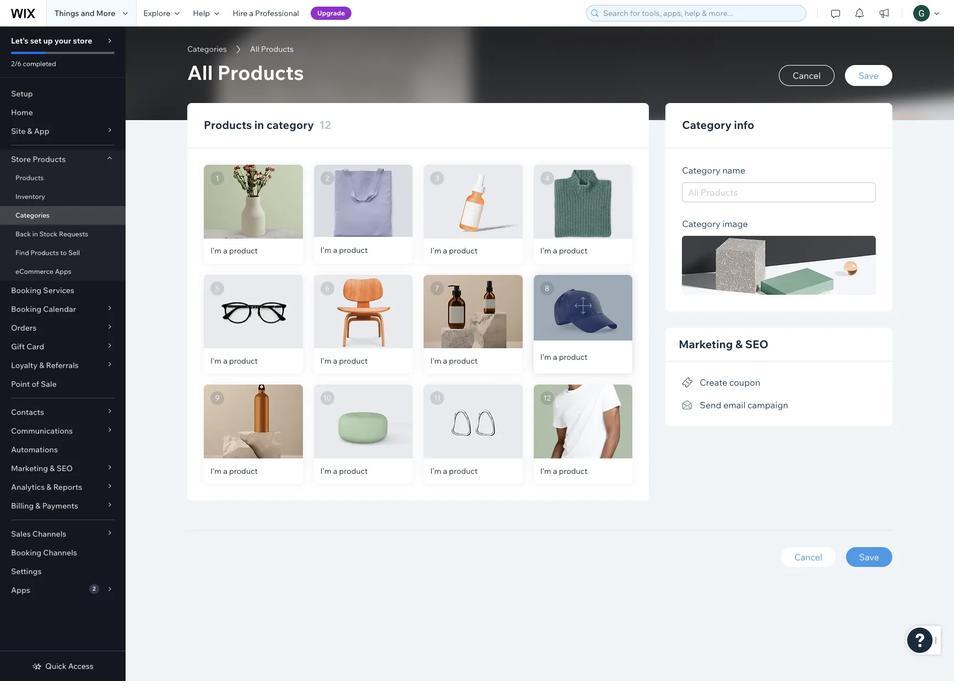 Task type: vqa. For each thing, say whether or not it's contained in the screenshot.
&
yes



Task type: locate. For each thing, give the bounding box(es) containing it.
hire a professional
[[233, 8, 299, 18]]

0 vertical spatial categories
[[187, 44, 227, 54]]

1 vertical spatial seo
[[57, 464, 73, 474]]

1 horizontal spatial 2
[[326, 174, 329, 182]]

setup
[[11, 89, 33, 99]]

booking services
[[11, 286, 74, 295]]

channels up settings link
[[43, 548, 77, 558]]

0 vertical spatial category
[[683, 118, 732, 132]]

seo
[[746, 337, 769, 351], [57, 464, 73, 474]]

products in category 12
[[204, 118, 331, 132]]

1 category from the top
[[683, 118, 732, 132]]

0 horizontal spatial in
[[32, 230, 38, 238]]

booking down ecommerce
[[11, 286, 41, 295]]

i'm a product for 11
[[431, 466, 478, 476]]

ecommerce apps
[[15, 267, 71, 276]]

1 horizontal spatial marketing & seo
[[679, 337, 769, 351]]

& right site
[[27, 126, 32, 136]]

products up products in category 12
[[218, 60, 304, 85]]

point
[[11, 379, 30, 389]]

point of sale link
[[0, 375, 126, 394]]

i'm for 2
[[321, 246, 332, 256]]

card
[[27, 342, 44, 352]]

categories
[[187, 44, 227, 54], [15, 211, 50, 219]]

i'm for 1
[[211, 246, 222, 256]]

all products
[[250, 44, 294, 54], [187, 60, 304, 85]]

product for 2
[[339, 246, 368, 256]]

categories down inventory
[[15, 211, 50, 219]]

categories inside all products form
[[187, 44, 227, 54]]

a for 4
[[553, 246, 558, 256]]

0 vertical spatial in
[[255, 118, 264, 132]]

to
[[60, 249, 67, 257]]

3
[[435, 174, 440, 182]]

1 horizontal spatial seo
[[746, 337, 769, 351]]

&
[[27, 126, 32, 136], [736, 337, 743, 351], [39, 361, 44, 370], [50, 464, 55, 474], [46, 482, 52, 492], [35, 501, 41, 511]]

2
[[326, 174, 329, 182], [93, 585, 96, 593]]

& inside all products form
[[736, 337, 743, 351]]

2 category from the top
[[683, 165, 721, 176]]

categories inside the sidebar element
[[15, 211, 50, 219]]

i'm for 12
[[541, 466, 552, 476]]

marketing & seo
[[679, 337, 769, 351], [11, 464, 73, 474]]

1 vertical spatial 2
[[93, 585, 96, 593]]

category left image at right
[[683, 218, 721, 229]]

0 vertical spatial seo
[[746, 337, 769, 351]]

booking up "settings"
[[11, 548, 41, 558]]

home link
[[0, 103, 126, 122]]

create coupon
[[700, 377, 761, 388]]

booking services link
[[0, 281, 126, 300]]

& left reports at bottom
[[46, 482, 52, 492]]

1 vertical spatial save button
[[846, 547, 893, 567]]

1 vertical spatial 12
[[544, 394, 551, 403]]

seo inside popup button
[[57, 464, 73, 474]]

Category name text field
[[683, 182, 876, 202]]

referrals
[[46, 361, 79, 370]]

2 inside all products form
[[326, 174, 329, 182]]

marketing up analytics
[[11, 464, 48, 474]]

a for 9
[[223, 466, 228, 476]]

1 vertical spatial cancel
[[795, 552, 823, 563]]

1 vertical spatial all products
[[187, 60, 304, 85]]

0 horizontal spatial seo
[[57, 464, 73, 474]]

payments
[[42, 501, 78, 511]]

in left category
[[255, 118, 264, 132]]

app
[[34, 126, 49, 136]]

in right back
[[32, 230, 38, 238]]

apps down find products to sell link
[[55, 267, 71, 276]]

0 horizontal spatial categories link
[[0, 206, 126, 225]]

0 vertical spatial categories link
[[182, 44, 232, 55]]

seo up coupon
[[746, 337, 769, 351]]

& right the loyalty
[[39, 361, 44, 370]]

loyalty & referrals button
[[0, 356, 126, 375]]

explore
[[144, 8, 170, 18]]

in inside all products form
[[255, 118, 264, 132]]

channels inside popup button
[[32, 529, 66, 539]]

apps down "settings"
[[11, 585, 30, 595]]

1 horizontal spatial all
[[250, 44, 260, 54]]

a for 11
[[443, 466, 448, 476]]

channels up booking channels
[[32, 529, 66, 539]]

save
[[859, 70, 879, 81], [860, 552, 880, 563]]

0 vertical spatial all products
[[250, 44, 294, 54]]

1 vertical spatial marketing & seo
[[11, 464, 73, 474]]

& inside marketing & seo popup button
[[50, 464, 55, 474]]

0 vertical spatial 12
[[319, 118, 331, 132]]

1 booking from the top
[[11, 286, 41, 295]]

category left name
[[683, 165, 721, 176]]

products inside dropdown button
[[33, 154, 66, 164]]

a for 5
[[223, 356, 228, 366]]

& inside loyalty & referrals dropdown button
[[39, 361, 44, 370]]

i'm for 11
[[431, 466, 442, 476]]

cancel
[[793, 70, 821, 81], [795, 552, 823, 563]]

back in stock requests
[[15, 230, 88, 238]]

products up the ecommerce apps at the left top of page
[[31, 249, 59, 257]]

hire a professional link
[[226, 0, 306, 26]]

3 category from the top
[[683, 218, 721, 229]]

categories link down the help button
[[182, 44, 232, 55]]

6
[[325, 284, 330, 292]]

marketing
[[679, 337, 733, 351], [11, 464, 48, 474]]

billing & payments button
[[0, 497, 126, 515]]

1 horizontal spatial categories
[[187, 44, 227, 54]]

site
[[11, 126, 25, 136]]

cancel for the top cancel button
[[793, 70, 821, 81]]

upgrade button
[[311, 7, 352, 20]]

in inside back in stock requests link
[[32, 230, 38, 238]]

0 horizontal spatial 12
[[319, 118, 331, 132]]

products
[[261, 44, 294, 54], [218, 60, 304, 85], [204, 118, 252, 132], [33, 154, 66, 164], [15, 174, 44, 182], [31, 249, 59, 257]]

& right the billing
[[35, 501, 41, 511]]

& up coupon
[[736, 337, 743, 351]]

2 booking from the top
[[11, 304, 41, 314]]

store
[[73, 36, 92, 46]]

1 vertical spatial category
[[683, 165, 721, 176]]

ecommerce
[[15, 267, 53, 276]]

0 vertical spatial all
[[250, 44, 260, 54]]

category left "info"
[[683, 118, 732, 132]]

category for category image
[[683, 218, 721, 229]]

marketing inside all products form
[[679, 337, 733, 351]]

find products to sell link
[[0, 244, 126, 262]]

1 horizontal spatial in
[[255, 118, 264, 132]]

0 vertical spatial save button
[[845, 65, 893, 86]]

2/6 completed
[[11, 60, 56, 68]]

1 horizontal spatial apps
[[55, 267, 71, 276]]

of
[[32, 379, 39, 389]]

store products button
[[0, 150, 126, 169]]

settings
[[11, 567, 42, 577]]

a for 6
[[333, 356, 338, 366]]

channels for booking channels
[[43, 548, 77, 558]]

1 vertical spatial save
[[860, 552, 880, 563]]

products up products link
[[33, 154, 66, 164]]

2 vertical spatial booking
[[11, 548, 41, 558]]

& inside billing & payments popup button
[[35, 501, 41, 511]]

email
[[724, 400, 746, 411]]

1 vertical spatial in
[[32, 230, 38, 238]]

category image
[[683, 218, 748, 229]]

1 vertical spatial all
[[187, 60, 213, 85]]

all products form
[[126, 26, 955, 681]]

a for 10
[[333, 466, 338, 476]]

1 vertical spatial marketing
[[11, 464, 48, 474]]

0 vertical spatial cancel
[[793, 70, 821, 81]]

save button for the bottommost cancel button
[[846, 547, 893, 567]]

1 vertical spatial cancel button
[[782, 547, 836, 567]]

booking inside popup button
[[11, 304, 41, 314]]

product
[[229, 246, 258, 256], [339, 246, 368, 256], [449, 246, 478, 256], [559, 246, 588, 256], [559, 348, 588, 358], [229, 356, 258, 366], [339, 356, 368, 366], [449, 356, 478, 366], [229, 466, 258, 476], [339, 466, 368, 476], [449, 466, 478, 476], [559, 466, 588, 476]]

marketing & seo up create coupon button
[[679, 337, 769, 351]]

help
[[193, 8, 210, 18]]

cancel for the bottommost cancel button
[[795, 552, 823, 563]]

seo inside all products form
[[746, 337, 769, 351]]

0 horizontal spatial all
[[187, 60, 213, 85]]

channels for sales channels
[[32, 529, 66, 539]]

0 horizontal spatial 2
[[93, 585, 96, 593]]

12
[[319, 118, 331, 132], [544, 394, 551, 403]]

2 inside the sidebar element
[[93, 585, 96, 593]]

save button
[[845, 65, 893, 86], [846, 547, 893, 567]]

hire
[[233, 8, 248, 18]]

1 vertical spatial categories link
[[0, 206, 126, 225]]

booking for booking services
[[11, 286, 41, 295]]

category
[[267, 118, 314, 132]]

0 vertical spatial booking
[[11, 286, 41, 295]]

things
[[55, 8, 79, 18]]

i'm for 3
[[431, 246, 442, 256]]

store products
[[11, 154, 66, 164]]

marketing & seo inside all products form
[[679, 337, 769, 351]]

& for billing & payments popup button
[[35, 501, 41, 511]]

1 horizontal spatial 12
[[544, 394, 551, 403]]

categories down the help button
[[187, 44, 227, 54]]

i'm a product for 4
[[541, 246, 588, 256]]

0 horizontal spatial categories
[[15, 211, 50, 219]]

i'm a product for 10
[[321, 466, 368, 476]]

1 vertical spatial booking
[[11, 304, 41, 314]]

& inside analytics & reports dropdown button
[[46, 482, 52, 492]]

0 vertical spatial apps
[[55, 267, 71, 276]]

cancel button
[[779, 65, 835, 86], [782, 547, 836, 567]]

2 vertical spatial category
[[683, 218, 721, 229]]

1 horizontal spatial marketing
[[679, 337, 733, 351]]

& for the site & app dropdown button
[[27, 126, 32, 136]]

category info
[[683, 118, 755, 132]]

set
[[30, 36, 42, 46]]

1 vertical spatial categories
[[15, 211, 50, 219]]

0 horizontal spatial marketing & seo
[[11, 464, 73, 474]]

0 vertical spatial marketing
[[679, 337, 733, 351]]

marketing inside popup button
[[11, 464, 48, 474]]

categories link inside all products form
[[182, 44, 232, 55]]

all
[[250, 44, 260, 54], [187, 60, 213, 85]]

point of sale
[[11, 379, 57, 389]]

1 vertical spatial channels
[[43, 548, 77, 558]]

send email campaign
[[700, 400, 789, 411]]

1 horizontal spatial categories link
[[182, 44, 232, 55]]

your
[[55, 36, 71, 46]]

booking
[[11, 286, 41, 295], [11, 304, 41, 314], [11, 548, 41, 558]]

product for 3
[[449, 246, 478, 256]]

& up analytics & reports
[[50, 464, 55, 474]]

0 vertical spatial marketing & seo
[[679, 337, 769, 351]]

marketing up create
[[679, 337, 733, 351]]

0 vertical spatial channels
[[32, 529, 66, 539]]

0 horizontal spatial marketing
[[11, 464, 48, 474]]

a for 1
[[223, 246, 228, 256]]

category for category info
[[683, 118, 732, 132]]

seo up analytics & reports dropdown button
[[57, 464, 73, 474]]

in for back
[[32, 230, 38, 238]]

booking up "orders"
[[11, 304, 41, 314]]

4
[[545, 174, 550, 182]]

& inside the site & app dropdown button
[[27, 126, 32, 136]]

i'm
[[211, 246, 222, 256], [321, 246, 332, 256], [431, 246, 442, 256], [541, 246, 552, 256], [541, 348, 552, 358], [211, 356, 222, 366], [321, 356, 332, 366], [431, 356, 442, 366], [211, 466, 222, 476], [321, 466, 332, 476], [431, 466, 442, 476], [541, 466, 552, 476]]

i'm for 7
[[431, 356, 442, 366]]

send
[[700, 400, 722, 411]]

marketing & seo up analytics & reports
[[11, 464, 73, 474]]

0 vertical spatial 2
[[326, 174, 329, 182]]

categories link up requests
[[0, 206, 126, 225]]

back
[[15, 230, 31, 238]]

sales channels
[[11, 529, 66, 539]]

ecommerce apps link
[[0, 262, 126, 281]]

3 booking from the top
[[11, 548, 41, 558]]

0 horizontal spatial apps
[[11, 585, 30, 595]]



Task type: describe. For each thing, give the bounding box(es) containing it.
gift
[[11, 342, 25, 352]]

category name
[[683, 165, 746, 176]]

site & app button
[[0, 122, 126, 141]]

analytics & reports
[[11, 482, 82, 492]]

professional
[[255, 8, 299, 18]]

back in stock requests link
[[0, 225, 126, 244]]

a for 2
[[333, 246, 338, 256]]

products link
[[0, 169, 126, 187]]

i'm a product for 7
[[431, 356, 478, 366]]

quick access button
[[32, 662, 94, 671]]

image
[[723, 218, 748, 229]]

products up inventory
[[15, 174, 44, 182]]

up
[[43, 36, 53, 46]]

& for analytics & reports dropdown button
[[46, 482, 52, 492]]

& for marketing & seo popup button
[[50, 464, 55, 474]]

5
[[215, 284, 220, 292]]

calendar
[[43, 304, 76, 314]]

find products to sell
[[15, 249, 80, 257]]

sale
[[41, 379, 57, 389]]

i'm for 9
[[211, 466, 222, 476]]

inventory link
[[0, 187, 126, 206]]

coupon
[[730, 377, 761, 388]]

orders button
[[0, 319, 126, 337]]

sales channels button
[[0, 525, 126, 544]]

i'm a product for 12
[[541, 466, 588, 476]]

category for category name
[[683, 165, 721, 176]]

gift card button
[[0, 337, 126, 356]]

booking for booking calendar
[[11, 304, 41, 314]]

9
[[215, 394, 220, 403]]

let's
[[11, 36, 28, 46]]

product for 7
[[449, 356, 478, 366]]

a for 8
[[553, 348, 558, 358]]

product for 12
[[559, 466, 588, 476]]

i'm for 6
[[321, 356, 332, 366]]

i'm for 4
[[541, 246, 552, 256]]

let's set up your store
[[11, 36, 92, 46]]

sales
[[11, 529, 31, 539]]

product for 11
[[449, 466, 478, 476]]

i'm for 8
[[541, 348, 552, 358]]

i'm a product for 1
[[211, 246, 258, 256]]

site & app
[[11, 126, 49, 136]]

settings link
[[0, 562, 126, 581]]

more
[[96, 8, 115, 18]]

a for 12
[[553, 466, 558, 476]]

product for 5
[[229, 356, 258, 366]]

a for 3
[[443, 246, 448, 256]]

save button for the top cancel button
[[845, 65, 893, 86]]

booking for booking channels
[[11, 548, 41, 558]]

info
[[735, 118, 755, 132]]

things and more
[[55, 8, 115, 18]]

1 vertical spatial apps
[[11, 585, 30, 595]]

requests
[[59, 230, 88, 238]]

0 vertical spatial cancel button
[[779, 65, 835, 86]]

booking channels
[[11, 548, 77, 558]]

1
[[216, 174, 219, 182]]

7
[[435, 284, 440, 292]]

11
[[434, 394, 441, 403]]

product for 9
[[229, 466, 258, 476]]

analytics & reports button
[[0, 478, 126, 497]]

i'm a product for 8
[[541, 348, 588, 358]]

product for 8
[[559, 348, 588, 358]]

10
[[323, 394, 332, 403]]

i'm a product for 2
[[321, 246, 368, 256]]

booking calendar button
[[0, 300, 126, 319]]

i'm a product for 6
[[321, 356, 368, 366]]

quick access
[[45, 662, 94, 671]]

product for 1
[[229, 246, 258, 256]]

upgrade
[[318, 9, 345, 17]]

analytics
[[11, 482, 45, 492]]

i'm for 10
[[321, 466, 332, 476]]

reports
[[53, 482, 82, 492]]

in for products
[[255, 118, 264, 132]]

quick
[[45, 662, 67, 671]]

loyalty
[[11, 361, 37, 370]]

setup link
[[0, 84, 126, 103]]

& for loyalty & referrals dropdown button
[[39, 361, 44, 370]]

sell
[[68, 249, 80, 257]]

0 vertical spatial save
[[859, 70, 879, 81]]

Search for tools, apps, help & more... field
[[600, 6, 803, 21]]

name
[[723, 165, 746, 176]]

marketing & seo inside popup button
[[11, 464, 73, 474]]

sidebar element
[[0, 26, 126, 681]]

find
[[15, 249, 29, 257]]

product for 6
[[339, 356, 368, 366]]

promote coupon image
[[683, 378, 694, 388]]

product for 4
[[559, 246, 588, 256]]

services
[[43, 286, 74, 295]]

a for 7
[[443, 356, 448, 366]]

help button
[[186, 0, 226, 26]]

contacts
[[11, 407, 44, 417]]

i'm a product for 3
[[431, 246, 478, 256]]

i'm for 5
[[211, 356, 222, 366]]

orders
[[11, 323, 36, 333]]

stock
[[39, 230, 58, 238]]

marketing & seo button
[[0, 459, 126, 478]]

communications
[[11, 426, 73, 436]]

send email campaign button
[[683, 397, 789, 413]]

and
[[81, 8, 95, 18]]

campaign
[[748, 400, 789, 411]]

create
[[700, 377, 728, 388]]

store
[[11, 154, 31, 164]]

products down the 'professional'
[[261, 44, 294, 54]]

automations
[[11, 445, 58, 455]]

products up 1 at the top
[[204, 118, 252, 132]]

i'm a product for 9
[[211, 466, 258, 476]]

create coupon button
[[683, 375, 761, 391]]

i'm a product for 5
[[211, 356, 258, 366]]

promote newsletter image
[[683, 400, 694, 410]]

gift card
[[11, 342, 44, 352]]

inventory
[[15, 192, 45, 201]]

2/6
[[11, 60, 21, 68]]

booking channels link
[[0, 544, 126, 562]]

access
[[68, 662, 94, 671]]

billing
[[11, 501, 34, 511]]

automations link
[[0, 440, 126, 459]]

product for 10
[[339, 466, 368, 476]]

contacts button
[[0, 403, 126, 422]]

loyalty & referrals
[[11, 361, 79, 370]]



